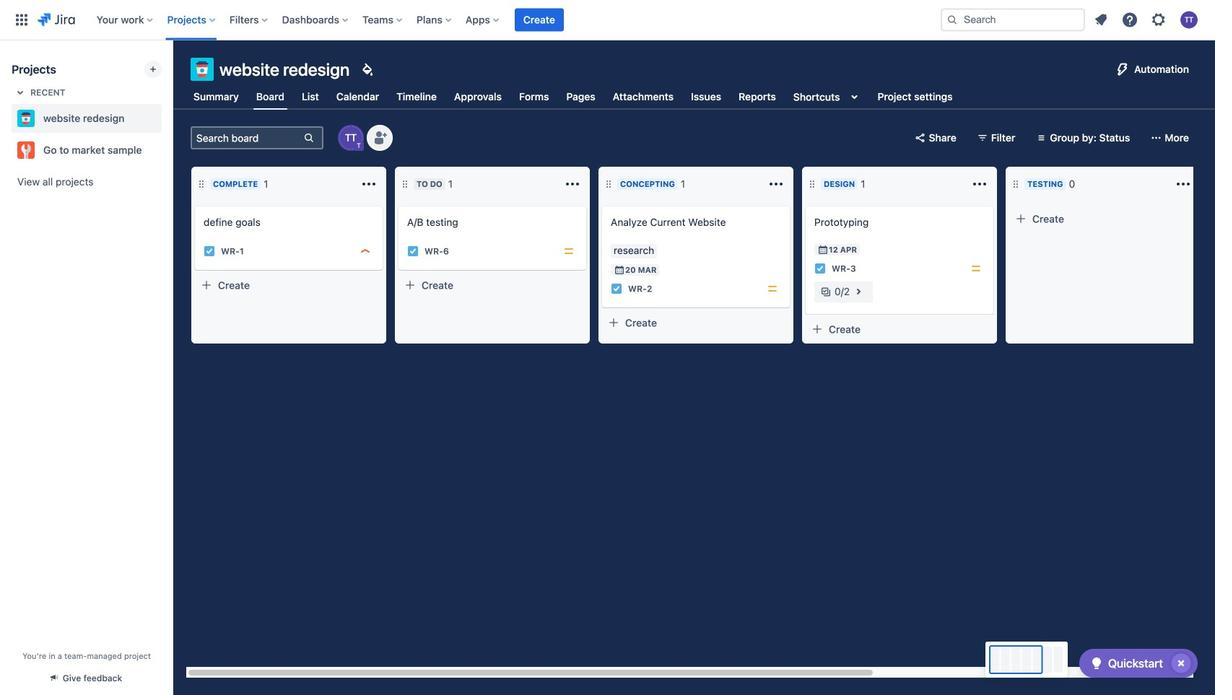 Task type: describe. For each thing, give the bounding box(es) containing it.
check image
[[1088, 655, 1106, 672]]

help image
[[1122, 11, 1139, 29]]

collapse recent projects image
[[12, 84, 29, 101]]

due date: 12 april 2024 image
[[818, 244, 829, 256]]

your profile and settings image
[[1181, 11, 1198, 29]]

show subtasks image
[[850, 283, 867, 300]]

1 vertical spatial task image
[[815, 263, 826, 274]]

medium image
[[767, 283, 779, 295]]

dismiss quickstart image
[[1170, 652, 1193, 675]]

sidebar navigation image
[[157, 58, 189, 87]]

2 create image from the left
[[594, 196, 611, 214]]

add to starred image
[[157, 110, 175, 127]]

1 column actions menu image from the left
[[564, 175, 581, 193]]

Search board text field
[[192, 128, 302, 148]]

appswitcher icon image
[[13, 11, 30, 29]]

1 column actions menu image from the left
[[360, 175, 378, 193]]

3 column actions menu image from the left
[[1175, 175, 1192, 193]]

create image for 1st column actions menu icon from the left
[[390, 196, 407, 214]]



Task type: vqa. For each thing, say whether or not it's contained in the screenshot.
High icon
yes



Task type: locate. For each thing, give the bounding box(es) containing it.
1 horizontal spatial task image
[[815, 263, 826, 274]]

3 create image from the left
[[797, 196, 815, 214]]

0 vertical spatial task image
[[407, 246, 419, 257]]

column actions menu image
[[564, 175, 581, 193], [768, 175, 785, 193], [1175, 175, 1192, 193]]

set project background image
[[358, 61, 376, 78]]

create image
[[186, 196, 204, 214]]

0 horizontal spatial medium image
[[563, 246, 575, 257]]

add to starred image
[[157, 142, 175, 159]]

0 vertical spatial medium image
[[563, 246, 575, 257]]

task image
[[204, 246, 215, 257], [815, 263, 826, 274]]

1 vertical spatial task image
[[611, 283, 623, 295]]

0 vertical spatial task image
[[204, 246, 215, 257]]

1 horizontal spatial column actions menu image
[[768, 175, 785, 193]]

task image down create image
[[204, 246, 215, 257]]

0 horizontal spatial column actions menu image
[[564, 175, 581, 193]]

2 horizontal spatial create image
[[797, 196, 815, 214]]

0 horizontal spatial task image
[[204, 246, 215, 257]]

1 horizontal spatial task image
[[611, 283, 623, 295]]

medium image
[[563, 246, 575, 257], [971, 263, 982, 274]]

2 column actions menu image from the left
[[768, 175, 785, 193]]

tab list
[[182, 84, 965, 110]]

task image
[[407, 246, 419, 257], [611, 283, 623, 295]]

search image
[[947, 14, 958, 26]]

medium image for leftmost task icon
[[563, 246, 575, 257]]

1 horizontal spatial create image
[[594, 196, 611, 214]]

medium image for task image to the bottom
[[971, 263, 982, 274]]

1 vertical spatial medium image
[[971, 263, 982, 274]]

Search field
[[941, 8, 1085, 31]]

due date: 20 march 2024 image
[[614, 264, 625, 276], [614, 264, 625, 276]]

automation image
[[1114, 61, 1132, 78]]

2 column actions menu image from the left
[[971, 175, 989, 193]]

0 horizontal spatial create image
[[390, 196, 407, 214]]

banner
[[0, 0, 1215, 40]]

notifications image
[[1093, 11, 1110, 29]]

create project image
[[147, 64, 159, 75]]

settings image
[[1150, 11, 1168, 29]]

high image
[[360, 246, 371, 257]]

primary element
[[9, 0, 929, 40]]

add people image
[[371, 129, 389, 147]]

0 horizontal spatial task image
[[407, 246, 419, 257]]

0 horizontal spatial column actions menu image
[[360, 175, 378, 193]]

2 horizontal spatial column actions menu image
[[1175, 175, 1192, 193]]

task image down due date: 12 april 2024 icon
[[815, 263, 826, 274]]

1 create image from the left
[[390, 196, 407, 214]]

due date: 12 april 2024 image
[[818, 244, 829, 256]]

1 horizontal spatial column actions menu image
[[971, 175, 989, 193]]

jira image
[[38, 11, 75, 29], [38, 11, 75, 29]]

column actions menu image
[[360, 175, 378, 193], [971, 175, 989, 193]]

collapse image
[[1152, 175, 1169, 193]]

create image for 1st column actions menu image from right
[[797, 196, 815, 214]]

1 horizontal spatial medium image
[[971, 263, 982, 274]]

create image
[[390, 196, 407, 214], [594, 196, 611, 214], [797, 196, 815, 214]]



